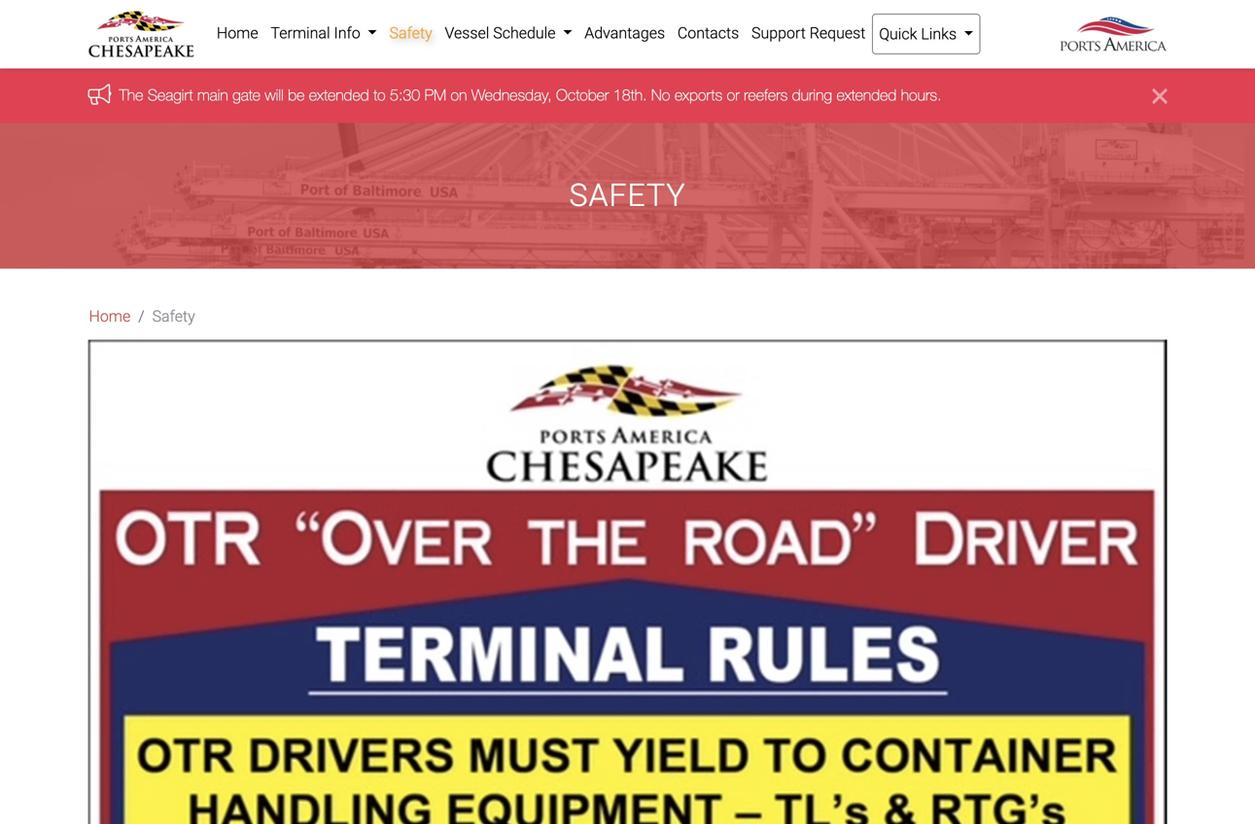 Task type: vqa. For each thing, say whether or not it's contained in the screenshot.
Home
yes



Task type: describe. For each thing, give the bounding box(es) containing it.
close image
[[1153, 84, 1167, 107]]

0 vertical spatial home link
[[210, 14, 264, 53]]

2 vertical spatial safety
[[152, 307, 195, 326]]

reefers
[[744, 85, 788, 104]]

wednesday,
[[471, 85, 552, 104]]

otr driver terminal rules image
[[88, 340, 1167, 824]]

on
[[451, 85, 467, 104]]

1 extended from the left
[[309, 85, 369, 104]]

1 vertical spatial home link
[[89, 305, 131, 328]]

1 horizontal spatial safety
[[389, 24, 432, 42]]

vessel
[[445, 24, 489, 42]]

gate
[[232, 85, 261, 104]]

the seagirt main gate will be extended to 5:30 pm on wednesday, october 18th.  no exports or reefers during extended hours.
[[119, 85, 942, 104]]

request
[[810, 24, 866, 42]]

schedule
[[493, 24, 556, 42]]

contacts link
[[671, 14, 745, 53]]

support request link
[[745, 14, 872, 53]]

the seagirt main gate will be extended to 5:30 pm on wednesday, october 18th.  no exports or reefers during extended hours. alert
[[0, 68, 1255, 123]]

links
[[921, 25, 957, 43]]

safety link
[[383, 14, 439, 53]]

1 vertical spatial safety
[[569, 177, 686, 214]]

will
[[265, 85, 284, 104]]

main
[[197, 85, 228, 104]]

seagirt
[[148, 85, 193, 104]]

no
[[651, 85, 670, 104]]

advantages
[[585, 24, 665, 42]]

terminal info
[[271, 24, 364, 42]]



Task type: locate. For each thing, give the bounding box(es) containing it.
hours.
[[901, 85, 942, 104]]

extended left to on the top of the page
[[309, 85, 369, 104]]

1 vertical spatial home
[[89, 307, 131, 326]]

extended
[[309, 85, 369, 104], [837, 85, 897, 104]]

5:30
[[390, 85, 420, 104]]

0 vertical spatial home
[[217, 24, 258, 42]]

exports
[[675, 85, 723, 104]]

vessel schedule
[[445, 24, 559, 42]]

safety
[[389, 24, 432, 42], [569, 177, 686, 214], [152, 307, 195, 326]]

1 horizontal spatial home link
[[210, 14, 264, 53]]

terminal
[[271, 24, 330, 42]]

0 horizontal spatial home
[[89, 307, 131, 326]]

info
[[334, 24, 360, 42]]

1 horizontal spatial extended
[[837, 85, 897, 104]]

to
[[373, 85, 386, 104]]

home for topmost home "link"
[[217, 24, 258, 42]]

home
[[217, 24, 258, 42], [89, 307, 131, 326]]

vessel schedule link
[[439, 14, 578, 53]]

0 horizontal spatial safety
[[152, 307, 195, 326]]

0 horizontal spatial home link
[[89, 305, 131, 328]]

quick links
[[879, 25, 961, 43]]

18th.
[[613, 85, 647, 104]]

0 horizontal spatial extended
[[309, 85, 369, 104]]

the
[[119, 85, 143, 104]]

bullhorn image
[[88, 84, 119, 104]]

be
[[288, 85, 305, 104]]

the seagirt main gate will be extended to 5:30 pm on wednesday, october 18th.  no exports or reefers during extended hours. link
[[119, 85, 942, 104]]

support
[[752, 24, 806, 42]]

2 extended from the left
[[837, 85, 897, 104]]

pm
[[425, 85, 446, 104]]

contacts
[[678, 24, 739, 42]]

quick
[[879, 25, 917, 43]]

home link
[[210, 14, 264, 53], [89, 305, 131, 328]]

2 horizontal spatial safety
[[569, 177, 686, 214]]

1 horizontal spatial home
[[217, 24, 258, 42]]

extended right during
[[837, 85, 897, 104]]

during
[[792, 85, 832, 104]]

quick links link
[[872, 14, 980, 54]]

advantages link
[[578, 14, 671, 53]]

terminal info link
[[264, 14, 383, 53]]

or
[[727, 85, 740, 104]]

0 vertical spatial safety
[[389, 24, 432, 42]]

october
[[556, 85, 609, 104]]

home for bottommost home "link"
[[89, 307, 131, 326]]

support request
[[752, 24, 866, 42]]

home inside home "link"
[[217, 24, 258, 42]]



